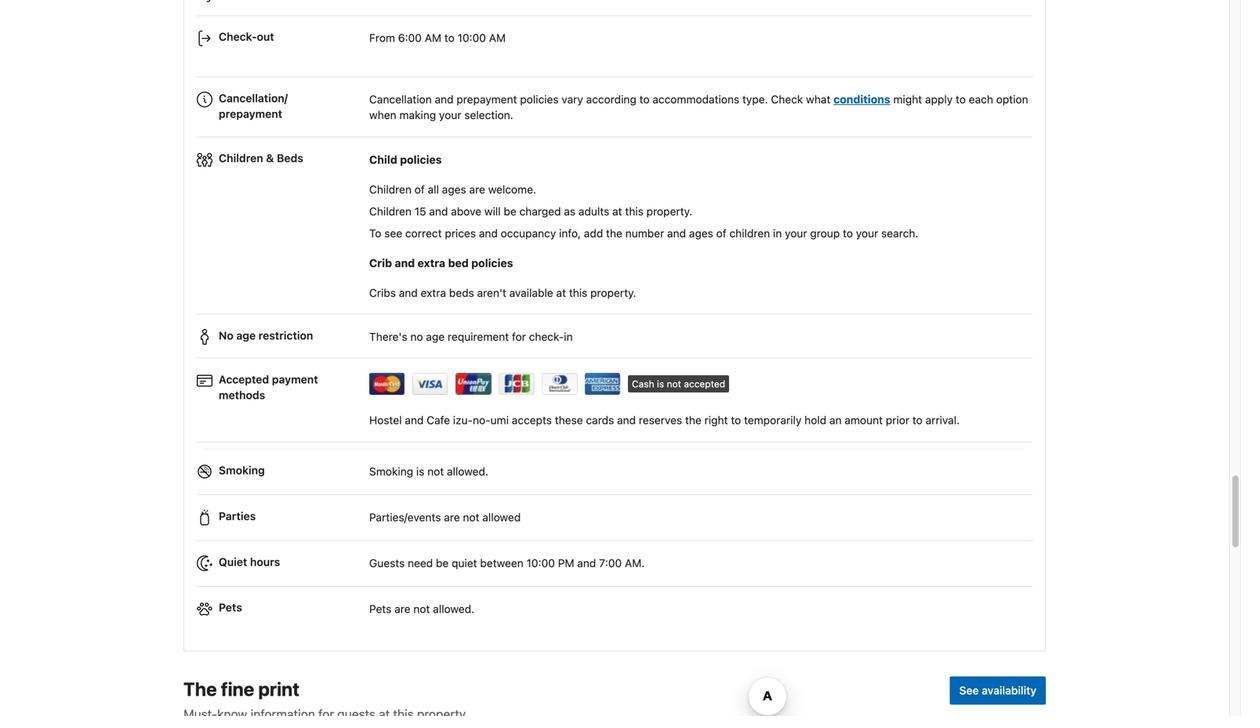 Task type: locate. For each thing, give the bounding box(es) containing it.
0 horizontal spatial property.
[[591, 286, 636, 299]]

extra for beds
[[421, 286, 446, 299]]

0 horizontal spatial pets
[[219, 602, 242, 615]]

parties
[[219, 510, 256, 523]]

0 vertical spatial of
[[415, 183, 425, 196]]

mastercard image
[[369, 373, 405, 395]]

extra left 'bed'
[[418, 257, 446, 270]]

there's no age requirement for check-in
[[369, 330, 573, 343]]

extra for bed
[[418, 257, 446, 270]]

not left accepted
[[667, 379, 681, 390]]

1 horizontal spatial prepayment
[[457, 93, 517, 106]]

and right pm
[[577, 557, 596, 570]]

are up above
[[469, 183, 485, 196]]

am.
[[625, 557, 645, 570]]

are down the guests
[[395, 603, 411, 616]]

1 horizontal spatial is
[[657, 379, 664, 390]]

0 vertical spatial prepayment
[[457, 93, 517, 106]]

2 vertical spatial policies
[[471, 257, 513, 270]]

prepayment
[[457, 93, 517, 106], [219, 107, 282, 120]]

1 horizontal spatial at
[[612, 205, 622, 218]]

1 vertical spatial are
[[444, 511, 460, 524]]

smoking is not allowed.
[[369, 465, 488, 478]]

above
[[451, 205, 482, 218]]

policies
[[520, 93, 559, 106], [400, 153, 442, 166], [471, 257, 513, 270]]

check
[[771, 93, 803, 106]]

smoking up parties
[[219, 464, 265, 477]]

from
[[369, 31, 395, 44]]

unionpay credit card image
[[456, 373, 492, 395]]

are
[[469, 183, 485, 196], [444, 511, 460, 524], [395, 603, 411, 616]]

not up parties/events are not allowed
[[427, 465, 444, 478]]

to right 6:00 am
[[444, 31, 455, 44]]

hold
[[805, 414, 827, 427]]

0 horizontal spatial this
[[569, 286, 588, 299]]

extra
[[418, 257, 446, 270], [421, 286, 446, 299]]

policies up all
[[400, 153, 442, 166]]

10:00 am
[[458, 31, 506, 44]]

children up the see
[[369, 205, 412, 218]]

prepayment up selection.
[[457, 93, 517, 106]]

0 horizontal spatial in
[[564, 330, 573, 343]]

allowed. down quiet
[[433, 603, 475, 616]]

0 horizontal spatial prepayment
[[219, 107, 282, 120]]

print
[[258, 679, 300, 701]]

be right need
[[436, 557, 449, 570]]

2 horizontal spatial your
[[856, 227, 879, 240]]

1 vertical spatial be
[[436, 557, 449, 570]]

2 horizontal spatial are
[[469, 183, 485, 196]]

this right available
[[569, 286, 588, 299]]

1 vertical spatial extra
[[421, 286, 446, 299]]

ages left children
[[689, 227, 713, 240]]

vary
[[562, 93, 583, 106]]

in
[[773, 227, 782, 240], [564, 330, 573, 343]]

cribs and extra beds aren't available at this property.
[[369, 286, 636, 299]]

of
[[415, 183, 425, 196], [716, 227, 727, 240]]

children left &
[[219, 152, 263, 165]]

this up to see correct prices and occupancy info, add the number and ages of children in your group to your search.
[[625, 205, 644, 218]]

accepts
[[512, 414, 552, 427]]

children for children of all ages are welcome.
[[369, 183, 412, 196]]

0 horizontal spatial smoking
[[219, 464, 265, 477]]

when
[[369, 109, 397, 122]]

smoking for smoking is not allowed.
[[369, 465, 413, 478]]

be
[[504, 205, 517, 218], [436, 557, 449, 570]]

0 vertical spatial property.
[[647, 205, 692, 218]]

is inside accepted payment methods and conditions element
[[657, 379, 664, 390]]

is up 'parties/events'
[[416, 465, 425, 478]]

pets
[[219, 602, 242, 615], [369, 603, 392, 616]]

there's
[[369, 330, 408, 343]]

0 vertical spatial this
[[625, 205, 644, 218]]

are right 'parties/events'
[[444, 511, 460, 524]]

is right cash
[[657, 379, 664, 390]]

age
[[236, 329, 256, 342], [426, 330, 445, 343]]

be right the "will" at the left of the page
[[504, 205, 517, 218]]

and
[[435, 93, 454, 106], [429, 205, 448, 218], [479, 227, 498, 240], [667, 227, 686, 240], [395, 257, 415, 270], [399, 286, 418, 299], [405, 414, 424, 427], [617, 414, 636, 427], [577, 557, 596, 570]]

of left children
[[716, 227, 727, 240]]

hours
[[250, 556, 280, 569]]

extra left beds at the top of the page
[[421, 286, 446, 299]]

0 vertical spatial extra
[[418, 257, 446, 270]]

to
[[444, 31, 455, 44], [640, 93, 650, 106], [956, 93, 966, 106], [843, 227, 853, 240], [731, 414, 741, 427], [913, 414, 923, 427]]

your right making
[[439, 109, 461, 122]]

1 vertical spatial of
[[716, 227, 727, 240]]

1 horizontal spatial in
[[773, 227, 782, 240]]

the right add
[[606, 227, 623, 240]]

is
[[657, 379, 664, 390], [416, 465, 425, 478]]

your left search.
[[856, 227, 879, 240]]

cards
[[586, 414, 614, 427]]

payment
[[272, 373, 318, 386]]

1 horizontal spatial the
[[685, 414, 702, 427]]

0 vertical spatial at
[[612, 205, 622, 218]]

not
[[667, 379, 681, 390], [427, 465, 444, 478], [463, 511, 480, 524], [414, 603, 430, 616]]

no-
[[473, 414, 491, 427]]

0 vertical spatial in
[[773, 227, 782, 240]]

from 6:00 am to 10:00 am
[[369, 31, 506, 44]]

0 vertical spatial the
[[606, 227, 623, 240]]

ages right all
[[442, 183, 466, 196]]

crib
[[369, 257, 392, 270]]

prepayment down cancellation/
[[219, 107, 282, 120]]

to right 'according'
[[640, 93, 650, 106]]

1 vertical spatial at
[[556, 286, 566, 299]]

cafe
[[427, 414, 450, 427]]

1 horizontal spatial of
[[716, 227, 727, 240]]

cash is not accepted
[[632, 379, 725, 390]]

not for parties/events
[[463, 511, 480, 524]]

0 vertical spatial are
[[469, 183, 485, 196]]

0 vertical spatial ages
[[442, 183, 466, 196]]

allowed. for pets are not allowed.
[[433, 603, 475, 616]]

at right available
[[556, 286, 566, 299]]

1 horizontal spatial property.
[[647, 205, 692, 218]]

child policies
[[369, 153, 442, 166]]

between
[[480, 557, 524, 570]]

fine
[[221, 679, 254, 701]]

1 vertical spatial in
[[564, 330, 573, 343]]

allowed. up parties/events are not allowed
[[447, 465, 488, 478]]

0 vertical spatial children
[[219, 152, 263, 165]]

pets down quiet at the bottom of page
[[219, 602, 242, 615]]

conditions link
[[834, 93, 891, 106]]

cancellation and prepayment policies vary according to accommodations type. check what conditions
[[369, 93, 891, 106]]

right
[[705, 414, 728, 427]]

of left all
[[415, 183, 425, 196]]

children down child
[[369, 183, 412, 196]]

check-
[[219, 30, 257, 43]]

check-out
[[219, 30, 274, 43]]

parties/events
[[369, 511, 441, 524]]

property. up number
[[647, 205, 692, 218]]

2 vertical spatial children
[[369, 205, 412, 218]]

your
[[439, 109, 461, 122], [785, 227, 807, 240], [856, 227, 879, 240]]

to
[[369, 227, 381, 240]]

2 vertical spatial are
[[395, 603, 411, 616]]

ages
[[442, 183, 466, 196], [689, 227, 713, 240]]

1 horizontal spatial smoking
[[369, 465, 413, 478]]

no
[[410, 330, 423, 343]]

not inside accepted payment methods and conditions element
[[667, 379, 681, 390]]

0 vertical spatial is
[[657, 379, 664, 390]]

allowed.
[[447, 465, 488, 478], [433, 603, 475, 616]]

to right prior
[[913, 414, 923, 427]]

aren't
[[477, 286, 507, 299]]

at right "adults" on the top left of the page
[[612, 205, 622, 218]]

1 vertical spatial policies
[[400, 153, 442, 166]]

policies up aren't
[[471, 257, 513, 270]]

0 vertical spatial allowed.
[[447, 465, 488, 478]]

1 vertical spatial property.
[[591, 286, 636, 299]]

1 horizontal spatial are
[[444, 511, 460, 524]]

group
[[810, 227, 840, 240]]

property. down add
[[591, 286, 636, 299]]

smoking up 'parties/events'
[[369, 465, 413, 478]]

need
[[408, 557, 433, 570]]

add
[[584, 227, 603, 240]]

1 horizontal spatial pets
[[369, 603, 392, 616]]

1 horizontal spatial age
[[426, 330, 445, 343]]

info,
[[559, 227, 581, 240]]

1 horizontal spatial ages
[[689, 227, 713, 240]]

see
[[960, 685, 979, 698]]

policies left "vary"
[[520, 93, 559, 106]]

0 horizontal spatial ages
[[442, 183, 466, 196]]

1 vertical spatial prepayment
[[219, 107, 282, 120]]

not down need
[[414, 603, 430, 616]]

1 vertical spatial children
[[369, 183, 412, 196]]

property.
[[647, 205, 692, 218], [591, 286, 636, 299]]

0 horizontal spatial is
[[416, 465, 425, 478]]

1 vertical spatial this
[[569, 286, 588, 299]]

pets for pets
[[219, 602, 242, 615]]

0 vertical spatial policies
[[520, 93, 559, 106]]

are for allowed
[[444, 511, 460, 524]]

pets down the guests
[[369, 603, 392, 616]]

0 horizontal spatial your
[[439, 109, 461, 122]]

as
[[564, 205, 576, 218]]

your left group
[[785, 227, 807, 240]]

to left each
[[956, 93, 966, 106]]

0 horizontal spatial policies
[[400, 153, 442, 166]]

in right children
[[773, 227, 782, 240]]

not for cash
[[667, 379, 681, 390]]

availability
[[982, 685, 1037, 698]]

1 vertical spatial is
[[416, 465, 425, 478]]

the left right
[[685, 414, 702, 427]]

in up diners club image
[[564, 330, 573, 343]]

children of all ages are welcome.
[[369, 183, 536, 196]]

1 vertical spatial the
[[685, 414, 702, 427]]

1 horizontal spatial this
[[625, 205, 644, 218]]

prepayment inside cancellation/ prepayment
[[219, 107, 282, 120]]

quiet
[[452, 557, 477, 570]]

allowed
[[483, 511, 521, 524]]

available
[[509, 286, 553, 299]]

0 horizontal spatial are
[[395, 603, 411, 616]]

not left the allowed at the bottom
[[463, 511, 480, 524]]

to right group
[[843, 227, 853, 240]]

umi
[[491, 414, 509, 427]]

1 horizontal spatial be
[[504, 205, 517, 218]]

1 vertical spatial allowed.
[[433, 603, 475, 616]]



Task type: vqa. For each thing, say whether or not it's contained in the screenshot.
each
yes



Task type: describe. For each thing, give the bounding box(es) containing it.
bed
[[448, 257, 469, 270]]

guests
[[369, 557, 405, 570]]

accepted
[[684, 379, 725, 390]]

what
[[806, 93, 831, 106]]

hostel and cafe izu-no-umi accepts these cards and reserves the right to temporarily hold an amount prior to arrival.
[[369, 414, 960, 427]]

allowed. for smoking is not allowed.
[[447, 465, 488, 478]]

american express image
[[585, 373, 621, 395]]

crib and extra bed policies
[[369, 257, 513, 270]]

might
[[894, 93, 922, 106]]

not for smoking
[[427, 465, 444, 478]]

accepted
[[219, 373, 269, 386]]

child
[[369, 153, 397, 166]]

requirement
[[448, 330, 509, 343]]

for
[[512, 330, 526, 343]]

2 horizontal spatial policies
[[520, 93, 559, 106]]

quiet
[[219, 556, 247, 569]]

all
[[428, 183, 439, 196]]

and down the "will" at the left of the page
[[479, 227, 498, 240]]

0 horizontal spatial age
[[236, 329, 256, 342]]

prior
[[886, 414, 910, 427]]

option
[[996, 93, 1029, 106]]

and up making
[[435, 93, 454, 106]]

not for pets
[[414, 603, 430, 616]]

to see correct prices and occupancy info, add the number and ages of children in your group to your search.
[[369, 227, 919, 240]]

parties/events are not allowed
[[369, 511, 521, 524]]

type.
[[743, 93, 768, 106]]

accepted payment methods
[[219, 373, 318, 402]]

is for smoking
[[416, 465, 425, 478]]

see availability
[[960, 685, 1037, 698]]

correct
[[405, 227, 442, 240]]

your inside might apply to each option when making your selection.
[[439, 109, 461, 122]]

cancellation/ prepayment
[[219, 92, 288, 120]]

beds
[[277, 152, 303, 165]]

the
[[184, 679, 217, 701]]

to right right
[[731, 414, 741, 427]]

7:00
[[599, 557, 622, 570]]

no
[[219, 329, 234, 342]]

and right cards at the left bottom of the page
[[617, 414, 636, 427]]

quiet hours
[[219, 556, 280, 569]]

see availability button
[[950, 677, 1046, 706]]

smoking for smoking
[[219, 464, 265, 477]]

1 horizontal spatial your
[[785, 227, 807, 240]]

diners club image
[[542, 373, 578, 395]]

temporarily
[[744, 414, 802, 427]]

beds
[[449, 286, 474, 299]]

check-
[[529, 330, 564, 343]]

welcome.
[[488, 183, 536, 196]]

pm
[[558, 557, 574, 570]]

will
[[485, 205, 501, 218]]

is for cash
[[657, 379, 664, 390]]

these
[[555, 414, 583, 427]]

0 horizontal spatial the
[[606, 227, 623, 240]]

pets are not allowed.
[[369, 603, 475, 616]]

hostel
[[369, 414, 402, 427]]

and right 15
[[429, 205, 448, 218]]

izu-
[[453, 414, 473, 427]]

to inside might apply to each option when making your selection.
[[956, 93, 966, 106]]

and left cafe
[[405, 414, 424, 427]]

charged
[[520, 205, 561, 218]]

are for allowed.
[[395, 603, 411, 616]]

according
[[586, 93, 637, 106]]

number
[[626, 227, 664, 240]]

and right crib
[[395, 257, 415, 270]]

cancellation/
[[219, 92, 288, 105]]

1 vertical spatial ages
[[689, 227, 713, 240]]

adults
[[579, 205, 610, 218]]

reserves
[[639, 414, 682, 427]]

children for children 15 and above will be charged as adults at this property.
[[369, 205, 412, 218]]

an
[[830, 414, 842, 427]]

prices
[[445, 227, 476, 240]]

&
[[266, 152, 274, 165]]

0 vertical spatial be
[[504, 205, 517, 218]]

restriction
[[259, 329, 313, 342]]

amount
[[845, 414, 883, 427]]

might apply to each option when making your selection.
[[369, 93, 1029, 122]]

out
[[257, 30, 274, 43]]

visa image
[[412, 373, 449, 395]]

jcb image
[[499, 373, 535, 395]]

15
[[415, 205, 426, 218]]

10:00
[[527, 557, 555, 570]]

conditions
[[834, 93, 891, 106]]

children & beds
[[219, 152, 303, 165]]

0 horizontal spatial of
[[415, 183, 425, 196]]

0 horizontal spatial be
[[436, 557, 449, 570]]

each
[[969, 93, 993, 106]]

and right number
[[667, 227, 686, 240]]

no age restriction
[[219, 329, 313, 342]]

see
[[384, 227, 402, 240]]

cancellation
[[369, 93, 432, 106]]

cash
[[632, 379, 654, 390]]

making
[[399, 109, 436, 122]]

occupancy
[[501, 227, 556, 240]]

search.
[[881, 227, 919, 240]]

accepted payment methods and conditions element
[[197, 366, 1033, 401]]

6:00 am
[[398, 31, 442, 44]]

the fine print
[[184, 679, 300, 701]]

apply
[[925, 93, 953, 106]]

children for children & beds
[[219, 152, 263, 165]]

and right cribs
[[399, 286, 418, 299]]

pets for pets are not allowed.
[[369, 603, 392, 616]]

cribs
[[369, 286, 396, 299]]

arrival.
[[926, 414, 960, 427]]

children
[[730, 227, 770, 240]]

1 horizontal spatial policies
[[471, 257, 513, 270]]

0 horizontal spatial at
[[556, 286, 566, 299]]



